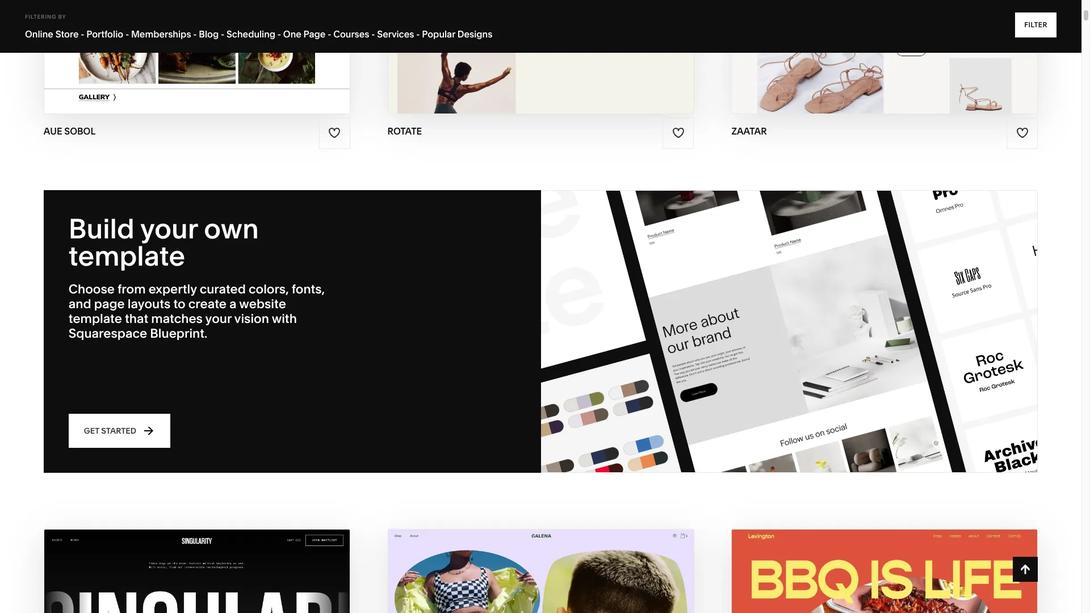 Task type: vqa. For each thing, say whether or not it's contained in the screenshot.
'BEAUTY'
no



Task type: locate. For each thing, give the bounding box(es) containing it.
from
[[118, 282, 146, 297]]

filtering by
[[25, 14, 66, 20]]

store
[[55, 28, 79, 40]]

and
[[69, 297, 91, 312]]

rotate element
[[388, 0, 694, 114]]

- left one
[[278, 28, 281, 40]]

0 vertical spatial template
[[69, 239, 185, 273]]

get started button
[[69, 414, 170, 448]]

0 vertical spatial your
[[140, 212, 198, 245]]

add aue sobol to your favorites list image
[[328, 127, 341, 139]]

scheduling
[[227, 28, 276, 40]]

online store - portfolio - memberships - blog - scheduling - one page - courses - services - popular designs
[[25, 28, 493, 40]]

-
[[81, 28, 84, 40], [125, 28, 129, 40], [193, 28, 197, 40], [221, 28, 225, 40], [278, 28, 281, 40], [328, 28, 331, 40], [372, 28, 375, 40], [417, 28, 420, 40]]

designs
[[458, 28, 493, 40]]

template inside build your own template
[[69, 239, 185, 273]]

layouts
[[128, 297, 171, 312]]

singularity element
[[44, 530, 350, 614]]

to
[[173, 297, 186, 312]]

template up from
[[69, 239, 185, 273]]

- right "blog"
[[221, 28, 225, 40]]

with
[[272, 311, 297, 327]]

choose
[[69, 282, 115, 297]]

2 template from the top
[[69, 311, 122, 327]]

courses
[[334, 28, 370, 40]]

your inside choose from expertly curated colors, fonts, and page layouts to create a website template that matches your vision with squarespace blueprint.
[[205, 311, 232, 327]]

started
[[101, 426, 136, 436]]

singularity image
[[44, 530, 350, 614]]

get
[[84, 426, 99, 436]]

your
[[140, 212, 198, 245], [205, 311, 232, 327]]

template down choose
[[69, 311, 122, 327]]

a
[[230, 297, 237, 312]]

portfolio
[[87, 28, 123, 40]]

- right page on the top
[[328, 28, 331, 40]]

build your own template
[[69, 212, 259, 273]]

1 horizontal spatial your
[[205, 311, 232, 327]]

0 horizontal spatial your
[[140, 212, 198, 245]]

lexington image
[[733, 530, 1038, 614]]

build
[[69, 212, 135, 245]]

aue sobol image
[[44, 0, 350, 114]]

galena image
[[388, 530, 694, 614]]

1 vertical spatial template
[[69, 311, 122, 327]]

your inside build your own template
[[140, 212, 198, 245]]

- right portfolio
[[125, 28, 129, 40]]

1 - from the left
[[81, 28, 84, 40]]

zaatar element
[[733, 0, 1038, 114]]

zaatar
[[732, 125, 767, 137]]

filter
[[1025, 20, 1048, 29]]

- right store
[[81, 28, 84, 40]]

rotate image
[[388, 0, 694, 114]]

- right courses
[[372, 28, 375, 40]]

add zaatar to your favorites list image
[[1017, 127, 1029, 139]]

sobol
[[64, 125, 96, 137]]

1 template from the top
[[69, 239, 185, 273]]

- left the popular
[[417, 28, 420, 40]]

- left "blog"
[[193, 28, 197, 40]]

1 vertical spatial your
[[205, 311, 232, 327]]

create
[[188, 297, 227, 312]]

template
[[69, 239, 185, 273], [69, 311, 122, 327]]

aue sobol
[[44, 125, 96, 137]]

choose from expertly curated colors, fonts, and page layouts to create a website template that matches your vision with squarespace blueprint.
[[69, 282, 325, 341]]

blueprint.
[[150, 326, 208, 341]]

page
[[94, 297, 125, 312]]

lexington element
[[733, 530, 1038, 614]]

template inside choose from expertly curated colors, fonts, and page layouts to create a website template that matches your vision with squarespace blueprint.
[[69, 311, 122, 327]]



Task type: describe. For each thing, give the bounding box(es) containing it.
aue sobol element
[[44, 0, 350, 114]]

memberships
[[131, 28, 191, 40]]

popular
[[422, 28, 456, 40]]

own
[[204, 212, 259, 245]]

that
[[125, 311, 148, 327]]

galena element
[[388, 530, 694, 614]]

online
[[25, 28, 53, 40]]

7 - from the left
[[372, 28, 375, 40]]

expertly
[[149, 282, 197, 297]]

website
[[239, 297, 286, 312]]

8 - from the left
[[417, 28, 420, 40]]

5 - from the left
[[278, 28, 281, 40]]

filtering
[[25, 14, 56, 20]]

3 - from the left
[[193, 28, 197, 40]]

2 - from the left
[[125, 28, 129, 40]]

services
[[377, 28, 414, 40]]

curated
[[200, 282, 246, 297]]

squarespace
[[69, 326, 147, 341]]

page
[[304, 28, 326, 40]]

back to top image
[[1020, 564, 1032, 576]]

zaatar image
[[733, 0, 1038, 114]]

aue
[[44, 125, 62, 137]]

matches
[[151, 311, 203, 327]]

6 - from the left
[[328, 28, 331, 40]]

vision
[[234, 311, 269, 327]]

get started
[[84, 426, 136, 436]]

colors,
[[249, 282, 289, 297]]

filter button
[[1016, 12, 1057, 37]]

4 - from the left
[[221, 28, 225, 40]]

fonts,
[[292, 282, 325, 297]]

add rotate to your favorites list image
[[673, 127, 685, 139]]

by
[[58, 14, 66, 20]]

one
[[283, 28, 302, 40]]

rotate
[[388, 125, 422, 137]]

preview of building your own template image
[[541, 191, 1038, 473]]

blog
[[199, 28, 219, 40]]



